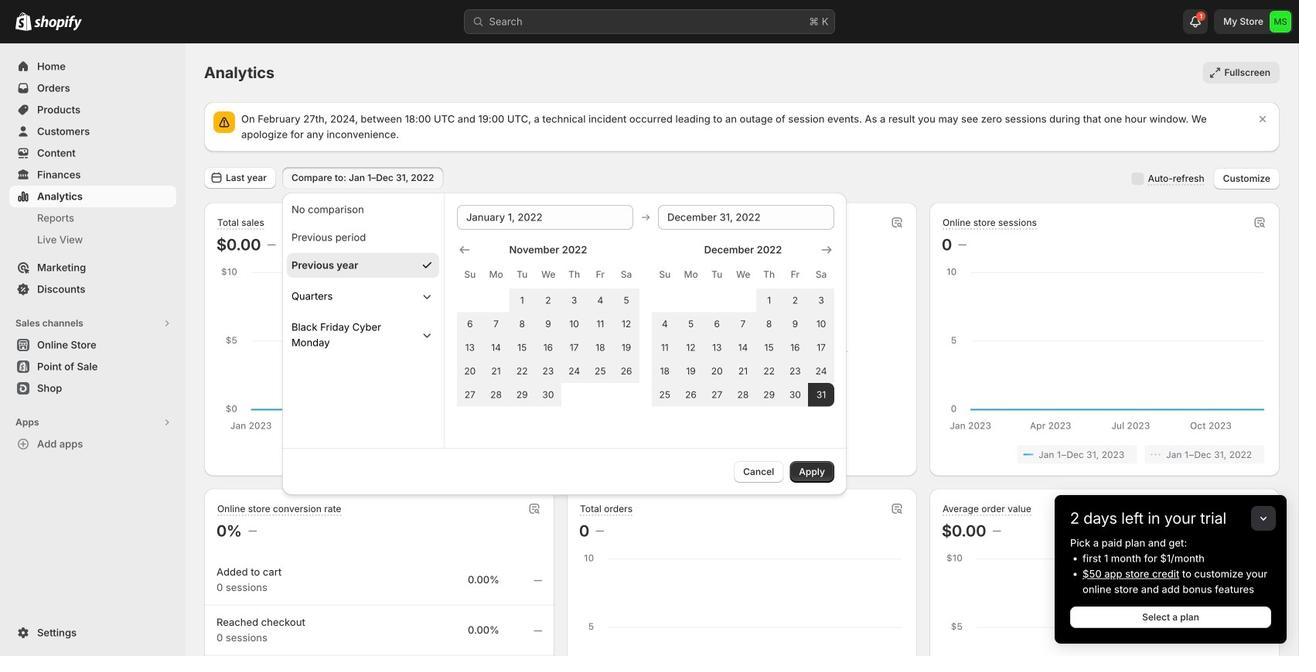 Task type: locate. For each thing, give the bounding box(es) containing it.
1 horizontal spatial monday element
[[678, 261, 704, 289]]

0 horizontal spatial friday element
[[588, 261, 614, 289]]

wednesday element
[[535, 261, 562, 289], [730, 261, 756, 289]]

2 thursday element from the left
[[756, 261, 783, 289]]

saturday element
[[614, 261, 640, 289], [809, 261, 835, 289]]

1 horizontal spatial saturday element
[[809, 261, 835, 289]]

2 friday element from the left
[[783, 261, 809, 289]]

1 wednesday element from the left
[[535, 261, 562, 289]]

0 horizontal spatial tuesday element
[[509, 261, 535, 289]]

1 sunday element from the left
[[457, 261, 483, 289]]

1 monday element from the left
[[483, 261, 509, 289]]

2 saturday element from the left
[[809, 261, 835, 289]]

2 monday element from the left
[[678, 261, 704, 289]]

1 horizontal spatial friday element
[[783, 261, 809, 289]]

2 sunday element from the left
[[652, 261, 678, 289]]

grid
[[457, 242, 640, 407], [652, 242, 835, 407]]

2 tuesday element from the left
[[704, 261, 730, 289]]

1 horizontal spatial grid
[[652, 242, 835, 407]]

1 horizontal spatial wednesday element
[[730, 261, 756, 289]]

tuesday element
[[509, 261, 535, 289], [704, 261, 730, 289]]

thursday element for second wednesday 'element'
[[756, 261, 783, 289]]

1 horizontal spatial sunday element
[[652, 261, 678, 289]]

1 tuesday element from the left
[[509, 261, 535, 289]]

1 horizontal spatial thursday element
[[756, 261, 783, 289]]

sunday element for 2nd wednesday 'element' from the right
[[457, 261, 483, 289]]

list
[[220, 445, 539, 464], [945, 445, 1265, 464]]

tuesday element for second wednesday 'element'
[[704, 261, 730, 289]]

monday element
[[483, 261, 509, 289], [678, 261, 704, 289]]

tuesday element down yyyy-mm-dd text field
[[704, 261, 730, 289]]

sunday element for second wednesday 'element'
[[652, 261, 678, 289]]

0 horizontal spatial monday element
[[483, 261, 509, 289]]

tuesday element down yyyy-mm-dd text box
[[509, 261, 535, 289]]

wednesday element down yyyy-mm-dd text field
[[730, 261, 756, 289]]

0 horizontal spatial list
[[220, 445, 539, 464]]

thursday element down yyyy-mm-dd text box
[[562, 261, 588, 289]]

1 horizontal spatial list
[[945, 445, 1265, 464]]

0 horizontal spatial saturday element
[[614, 261, 640, 289]]

0 horizontal spatial sunday element
[[457, 261, 483, 289]]

1 saturday element from the left
[[614, 261, 640, 289]]

0 horizontal spatial grid
[[457, 242, 640, 407]]

2 grid from the left
[[652, 242, 835, 407]]

0 horizontal spatial thursday element
[[562, 261, 588, 289]]

sunday element
[[457, 261, 483, 289], [652, 261, 678, 289]]

1 horizontal spatial tuesday element
[[704, 261, 730, 289]]

0 horizontal spatial wednesday element
[[535, 261, 562, 289]]

shopify image
[[15, 12, 32, 31], [34, 15, 82, 31]]

thursday element for 2nd wednesday 'element' from the right
[[562, 261, 588, 289]]

1 thursday element from the left
[[562, 261, 588, 289]]

2 wednesday element from the left
[[730, 261, 756, 289]]

thursday element down yyyy-mm-dd text field
[[756, 261, 783, 289]]

1 list from the left
[[220, 445, 539, 464]]

2 list from the left
[[945, 445, 1265, 464]]

1 friday element from the left
[[588, 261, 614, 289]]

friday element
[[588, 261, 614, 289], [783, 261, 809, 289]]

thursday element
[[562, 261, 588, 289], [756, 261, 783, 289]]

wednesday element down yyyy-mm-dd text box
[[535, 261, 562, 289]]



Task type: describe. For each thing, give the bounding box(es) containing it.
tuesday element for 2nd wednesday 'element' from the right
[[509, 261, 535, 289]]

0 horizontal spatial shopify image
[[15, 12, 32, 31]]

monday element for the sunday element corresponding to 2nd wednesday 'element' from the right
[[483, 261, 509, 289]]

YYYY-MM-DD text field
[[457, 205, 634, 230]]

my store image
[[1270, 11, 1292, 32]]

friday element for second wednesday 'element'
[[783, 261, 809, 289]]

saturday element for friday element associated with second wednesday 'element'
[[809, 261, 835, 289]]

YYYY-MM-DD text field
[[658, 205, 835, 230]]

friday element for 2nd wednesday 'element' from the right
[[588, 261, 614, 289]]

1 grid from the left
[[457, 242, 640, 407]]

saturday element for 2nd wednesday 'element' from the right's friday element
[[614, 261, 640, 289]]

monday element for second wednesday 'element' the sunday element
[[678, 261, 704, 289]]

1 horizontal spatial shopify image
[[34, 15, 82, 31]]



Task type: vqa. For each thing, say whether or not it's contained in the screenshot.
second Search collections text box from the top
no



